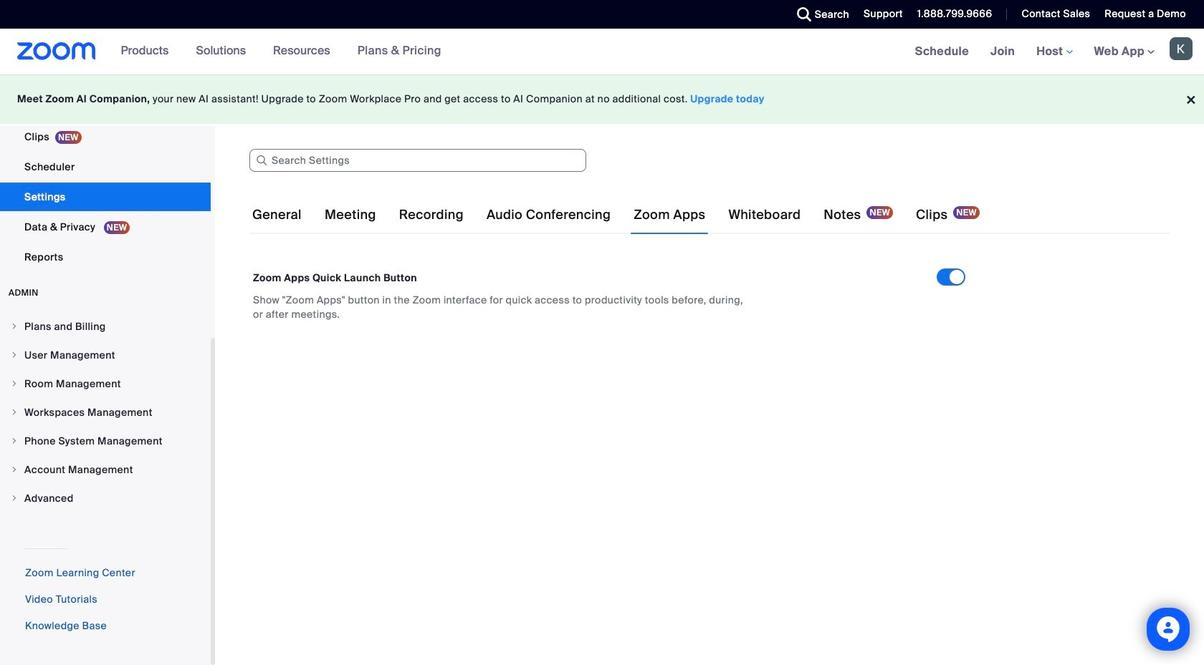 Task type: locate. For each thing, give the bounding box(es) containing it.
right image
[[10, 323, 19, 331], [10, 466, 19, 475]]

3 right image from the top
[[10, 409, 19, 417]]

0 vertical spatial right image
[[10, 323, 19, 331]]

profile picture image
[[1170, 37, 1193, 60]]

meetings navigation
[[904, 29, 1204, 75]]

2 menu item from the top
[[0, 342, 211, 369]]

1 right image from the top
[[10, 323, 19, 331]]

menu item
[[0, 313, 211, 340], [0, 342, 211, 369], [0, 371, 211, 398], [0, 399, 211, 426], [0, 428, 211, 455], [0, 457, 211, 484], [0, 485, 211, 512]]

2 right image from the top
[[10, 466, 19, 475]]

4 right image from the top
[[10, 437, 19, 446]]

banner
[[0, 29, 1204, 75]]

footer
[[0, 75, 1204, 124]]

zoom logo image
[[17, 42, 96, 60]]

3 menu item from the top
[[0, 371, 211, 398]]

Search Settings text field
[[249, 149, 586, 172]]

1 vertical spatial right image
[[10, 466, 19, 475]]

right image
[[10, 351, 19, 360], [10, 380, 19, 388], [10, 409, 19, 417], [10, 437, 19, 446], [10, 495, 19, 503]]

1 menu item from the top
[[0, 313, 211, 340]]

5 right image from the top
[[10, 495, 19, 503]]

2 right image from the top
[[10, 380, 19, 388]]



Task type: vqa. For each thing, say whether or not it's contained in the screenshot.
2nd right icon from the top
yes



Task type: describe. For each thing, give the bounding box(es) containing it.
4 menu item from the top
[[0, 399, 211, 426]]

right image for sixth menu item from the top
[[10, 466, 19, 475]]

product information navigation
[[110, 29, 452, 75]]

right image for seventh menu item from the bottom of the admin menu menu
[[10, 323, 19, 331]]

personal menu menu
[[0, 0, 211, 273]]

5 menu item from the top
[[0, 428, 211, 455]]

1 right image from the top
[[10, 351, 19, 360]]

7 menu item from the top
[[0, 485, 211, 512]]

admin menu menu
[[0, 313, 211, 514]]

tabs of my account settings page tab list
[[249, 195, 983, 235]]

6 menu item from the top
[[0, 457, 211, 484]]



